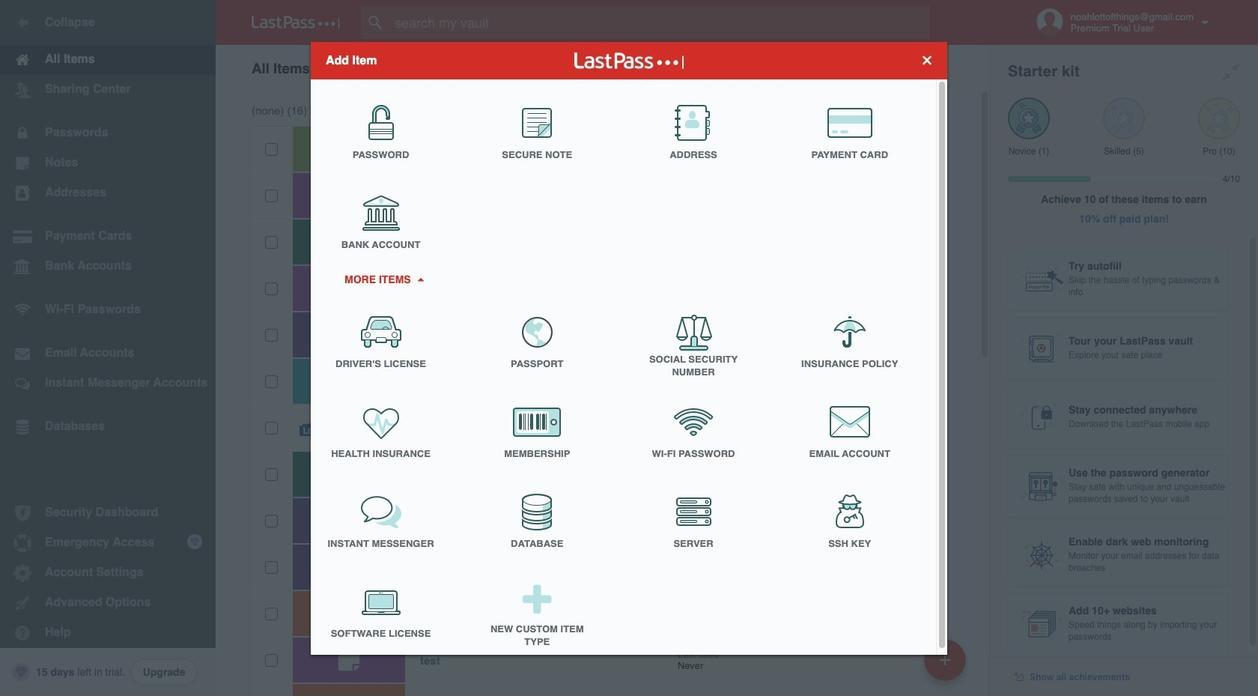 Task type: vqa. For each thing, say whether or not it's contained in the screenshot.
New item 'icon'
yes



Task type: locate. For each thing, give the bounding box(es) containing it.
dialog
[[311, 42, 948, 659]]

lastpass image
[[252, 16, 340, 29]]

main navigation navigation
[[0, 0, 216, 696]]

caret right image
[[415, 277, 426, 281]]

vault options navigation
[[216, 45, 990, 90]]



Task type: describe. For each thing, give the bounding box(es) containing it.
new item navigation
[[919, 635, 976, 696]]

new item image
[[940, 654, 951, 665]]

Search search field
[[361, 6, 960, 39]]

search my vault text field
[[361, 6, 960, 39]]



